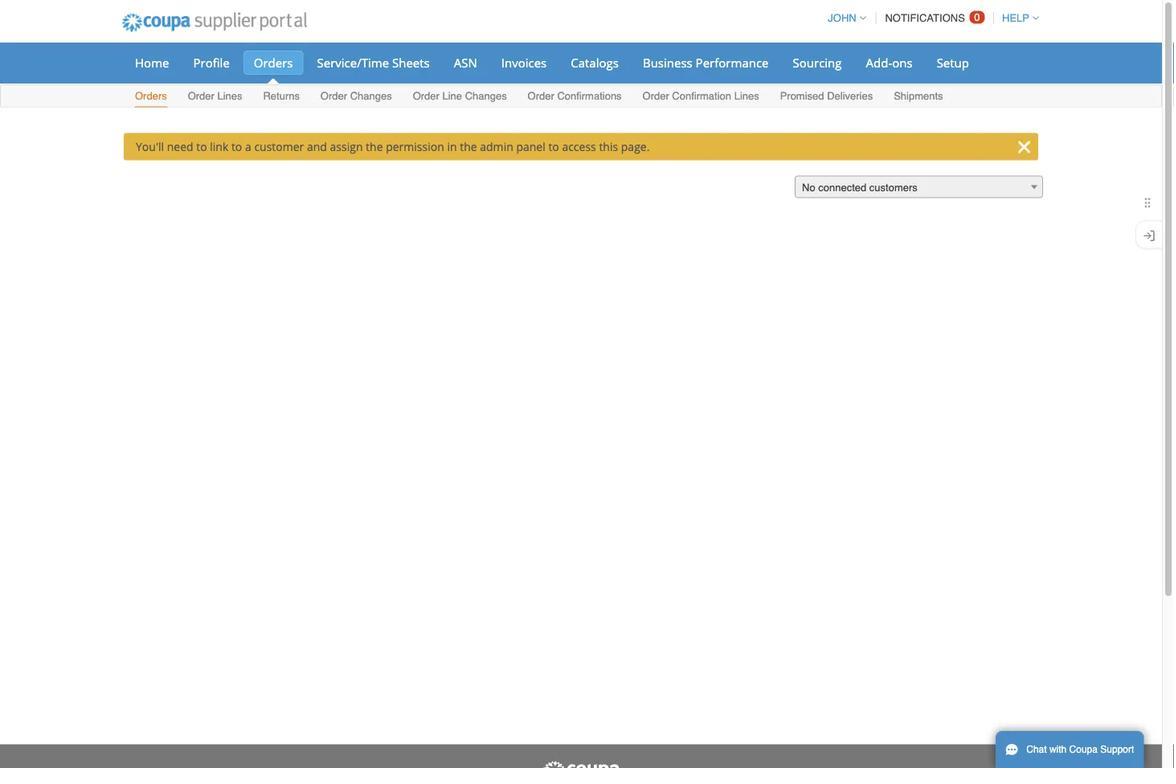 Task type: locate. For each thing, give the bounding box(es) containing it.
3 order from the left
[[413, 90, 440, 102]]

shipments link
[[894, 86, 945, 107]]

order for order changes
[[321, 90, 347, 102]]

1 horizontal spatial coupa supplier portal image
[[541, 761, 622, 769]]

0 vertical spatial coupa supplier portal image
[[111, 2, 318, 43]]

to
[[196, 139, 207, 154], [232, 139, 242, 154], [549, 139, 560, 154]]

2 lines from the left
[[735, 90, 760, 102]]

0 vertical spatial orders link
[[244, 51, 304, 75]]

profile
[[193, 54, 230, 71]]

setup
[[937, 54, 970, 71]]

4 order from the left
[[528, 90, 555, 102]]

order down service/time
[[321, 90, 347, 102]]

promised deliveries link
[[780, 86, 874, 107]]

sourcing link
[[783, 51, 853, 75]]

performance
[[696, 54, 769, 71]]

the right assign
[[366, 139, 383, 154]]

asn
[[454, 54, 478, 71]]

1 vertical spatial orders link
[[134, 86, 168, 107]]

1 order from the left
[[188, 90, 215, 102]]

the
[[366, 139, 383, 154], [460, 139, 477, 154]]

order down 'invoices' link
[[528, 90, 555, 102]]

5 order from the left
[[643, 90, 670, 102]]

notifications 0
[[886, 11, 981, 24]]

0 horizontal spatial lines
[[218, 90, 243, 102]]

No connected customers text field
[[796, 177, 1043, 199]]

catalogs link
[[561, 51, 630, 75]]

1 horizontal spatial changes
[[465, 90, 507, 102]]

add-
[[867, 54, 893, 71]]

chat with coupa support button
[[996, 732, 1145, 769]]

the right in
[[460, 139, 477, 154]]

navigation
[[821, 2, 1040, 34]]

assign
[[330, 139, 363, 154]]

you'll
[[136, 139, 164, 154]]

chat with coupa support
[[1027, 745, 1135, 756]]

line
[[443, 90, 462, 102]]

No connected customers field
[[795, 176, 1044, 199]]

notifications
[[886, 12, 966, 24]]

a
[[245, 139, 252, 154]]

orders down home link at the left top of page
[[135, 90, 167, 102]]

0 horizontal spatial orders link
[[134, 86, 168, 107]]

lines down the performance
[[735, 90, 760, 102]]

coupa supplier portal image
[[111, 2, 318, 43], [541, 761, 622, 769]]

service/time sheets link
[[307, 51, 440, 75]]

orders link
[[244, 51, 304, 75], [134, 86, 168, 107]]

panel
[[517, 139, 546, 154]]

order confirmation lines link
[[642, 86, 761, 107]]

1 horizontal spatial the
[[460, 139, 477, 154]]

0 horizontal spatial to
[[196, 139, 207, 154]]

changes right 'line' at the left top of the page
[[465, 90, 507, 102]]

shipments
[[894, 90, 944, 102]]

order confirmation lines
[[643, 90, 760, 102]]

support
[[1101, 745, 1135, 756]]

confirmations
[[558, 90, 622, 102]]

lines down profile link
[[218, 90, 243, 102]]

business performance
[[643, 54, 769, 71]]

service/time
[[317, 54, 389, 71]]

1 changes from the left
[[350, 90, 392, 102]]

orders
[[254, 54, 293, 71], [135, 90, 167, 102]]

order down profile link
[[188, 90, 215, 102]]

0 horizontal spatial changes
[[350, 90, 392, 102]]

order confirmations link
[[527, 86, 623, 107]]

orders up returns
[[254, 54, 293, 71]]

home link
[[125, 51, 180, 75]]

order
[[188, 90, 215, 102], [321, 90, 347, 102], [413, 90, 440, 102], [528, 90, 555, 102], [643, 90, 670, 102]]

navigation containing notifications 0
[[821, 2, 1040, 34]]

lines inside order confirmation lines link
[[735, 90, 760, 102]]

2 horizontal spatial to
[[549, 139, 560, 154]]

invoices
[[502, 54, 547, 71]]

order for order confirmations
[[528, 90, 555, 102]]

to left 'a'
[[232, 139, 242, 154]]

1 horizontal spatial to
[[232, 139, 242, 154]]

order down business
[[643, 90, 670, 102]]

2 order from the left
[[321, 90, 347, 102]]

1 horizontal spatial orders
[[254, 54, 293, 71]]

changes
[[350, 90, 392, 102], [465, 90, 507, 102]]

orders link up returns
[[244, 51, 304, 75]]

order confirmations
[[528, 90, 622, 102]]

0 vertical spatial orders
[[254, 54, 293, 71]]

link
[[210, 139, 229, 154]]

setup link
[[927, 51, 980, 75]]

john
[[829, 12, 857, 24]]

0 horizontal spatial coupa supplier portal image
[[111, 2, 318, 43]]

no connected customers
[[803, 182, 918, 194]]

order left 'line' at the left top of the page
[[413, 90, 440, 102]]

to right panel
[[549, 139, 560, 154]]

invoices link
[[491, 51, 558, 75]]

1 horizontal spatial lines
[[735, 90, 760, 102]]

2 changes from the left
[[465, 90, 507, 102]]

to left link
[[196, 139, 207, 154]]

0 horizontal spatial orders
[[135, 90, 167, 102]]

0 horizontal spatial the
[[366, 139, 383, 154]]

orders link down home link at the left top of page
[[134, 86, 168, 107]]

changes down service/time sheets link
[[350, 90, 392, 102]]

order changes
[[321, 90, 392, 102]]

in
[[447, 139, 457, 154]]

sheets
[[392, 54, 430, 71]]

1 vertical spatial orders
[[135, 90, 167, 102]]

confirmation
[[673, 90, 732, 102]]

no
[[803, 182, 816, 194]]

page.
[[621, 139, 650, 154]]

add-ons link
[[856, 51, 924, 75]]

returns link
[[263, 86, 301, 107]]

access
[[562, 139, 597, 154]]

2 the from the left
[[460, 139, 477, 154]]

orders for the rightmost 'orders' link
[[254, 54, 293, 71]]

orders for 'orders' link to the left
[[135, 90, 167, 102]]

1 horizontal spatial orders link
[[244, 51, 304, 75]]

1 lines from the left
[[218, 90, 243, 102]]

lines
[[218, 90, 243, 102], [735, 90, 760, 102]]



Task type: describe. For each thing, give the bounding box(es) containing it.
order lines link
[[187, 86, 243, 107]]

promised
[[781, 90, 825, 102]]

help
[[1003, 12, 1030, 24]]

you'll need to link to a customer and assign the permission in the admin panel to access this page.
[[136, 139, 650, 154]]

and
[[307, 139, 327, 154]]

this
[[599, 139, 619, 154]]

order changes link
[[320, 86, 393, 107]]

add-ons
[[867, 54, 913, 71]]

1 to from the left
[[196, 139, 207, 154]]

customers
[[870, 182, 918, 194]]

with
[[1050, 745, 1067, 756]]

chat
[[1027, 745, 1048, 756]]

ons
[[893, 54, 913, 71]]

2 to from the left
[[232, 139, 242, 154]]

customer
[[254, 139, 304, 154]]

order line changes link
[[412, 86, 508, 107]]

admin
[[480, 139, 514, 154]]

asn link
[[444, 51, 488, 75]]

home
[[135, 54, 169, 71]]

coupa
[[1070, 745, 1099, 756]]

john link
[[821, 12, 867, 24]]

service/time sheets
[[317, 54, 430, 71]]

3 to from the left
[[549, 139, 560, 154]]

profile link
[[183, 51, 240, 75]]

order for order line changes
[[413, 90, 440, 102]]

order for order confirmation lines
[[643, 90, 670, 102]]

1 the from the left
[[366, 139, 383, 154]]

permission
[[386, 139, 445, 154]]

catalogs
[[571, 54, 619, 71]]

help link
[[996, 12, 1040, 24]]

business performance link
[[633, 51, 780, 75]]

returns
[[263, 90, 300, 102]]

order for order lines
[[188, 90, 215, 102]]

sourcing
[[793, 54, 842, 71]]

deliveries
[[828, 90, 874, 102]]

order lines
[[188, 90, 243, 102]]

order line changes
[[413, 90, 507, 102]]

business
[[643, 54, 693, 71]]

1 vertical spatial coupa supplier portal image
[[541, 761, 622, 769]]

lines inside order lines link
[[218, 90, 243, 102]]

promised deliveries
[[781, 90, 874, 102]]

need
[[167, 139, 193, 154]]

0
[[975, 11, 981, 23]]

connected
[[819, 182, 867, 194]]



Task type: vqa. For each thing, say whether or not it's contained in the screenshot.
FAQ link
no



